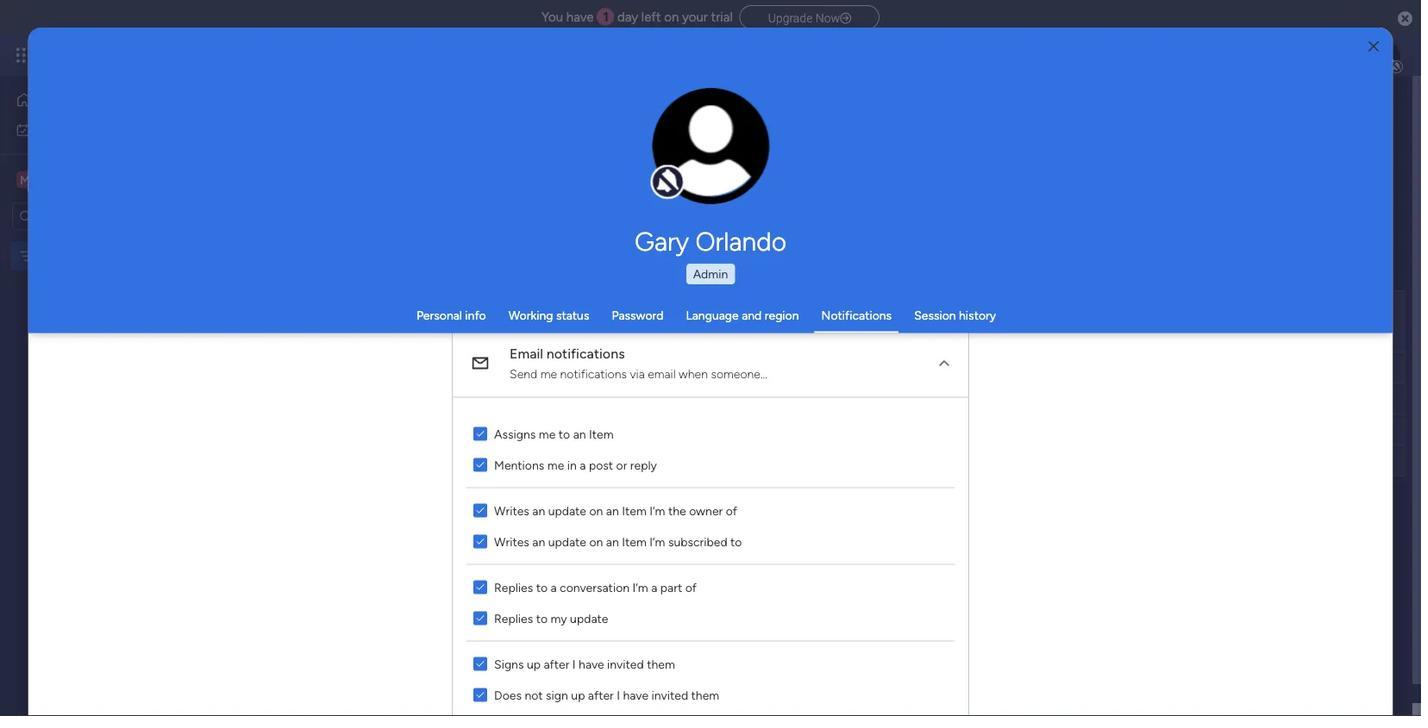 Task type: describe. For each thing, give the bounding box(es) containing it.
update for writes an update on an item i'm the owner of
[[548, 503, 586, 518]]

on up writes an update on an item i'm subscribed to
[[589, 503, 603, 518]]

replies to a conversation i'm a part of
[[494, 580, 697, 595]]

i'm for the
[[650, 503, 665, 518]]

mentions
[[494, 457, 544, 472]]

gary orlando button
[[473, 226, 948, 257]]

working status
[[508, 308, 589, 323]]

nov 15, 09:00 am
[[832, 331, 923, 345]]

2 vertical spatial have
[[623, 688, 649, 702]]

personal
[[416, 308, 462, 323]]

not
[[525, 688, 543, 702]]

it
[[774, 331, 781, 345]]

and inside button
[[574, 131, 594, 145]]

1 vertical spatial up
[[571, 688, 585, 702]]

0 vertical spatial invited
[[607, 657, 644, 671]]

upgrade
[[768, 11, 813, 25]]

when
[[679, 366, 708, 381]]

item for subscribed
[[622, 534, 647, 549]]

of right type
[[360, 131, 371, 145]]

item for the
[[622, 503, 647, 518]]

admin
[[693, 267, 728, 282]]

any
[[310, 131, 329, 145]]

workspace selection element
[[16, 169, 144, 192]]

someone...
[[711, 366, 767, 381]]

personal info link
[[416, 308, 486, 323]]

now
[[816, 11, 840, 25]]

an down writes an update on an item i'm the owner of
[[606, 534, 619, 549]]

work
[[57, 122, 84, 137]]

Search in workspace field
[[36, 207, 144, 227]]

left
[[641, 9, 661, 25]]

0 vertical spatial notifications
[[547, 345, 625, 362]]

change
[[674, 155, 713, 169]]

date
[[864, 299, 888, 314]]

upgrade now link
[[740, 5, 880, 29]]

day
[[617, 9, 638, 25]]

home button
[[10, 86, 185, 114]]

0 horizontal spatial them
[[647, 657, 675, 671]]

does
[[494, 688, 522, 702]]

my
[[551, 611, 567, 626]]

main workspace
[[40, 172, 141, 188]]

trial
[[711, 9, 733, 25]]

v2 overdue deadline image for nov 15
[[810, 391, 824, 407]]

part
[[660, 580, 682, 595]]

0 horizontal spatial i
[[572, 657, 576, 671]]

1 horizontal spatial a
[[580, 457, 586, 472]]

or
[[616, 457, 627, 472]]

main
[[40, 172, 70, 188]]

change profile picture button
[[652, 88, 770, 205]]

subscribed
[[668, 534, 727, 549]]

due date
[[839, 299, 888, 314]]

session
[[914, 308, 956, 323]]

an up mentions me in a post or reply
[[573, 426, 586, 441]]

stuck
[[730, 392, 761, 407]]

status
[[556, 308, 589, 323]]

of right track
[[656, 131, 668, 145]]

hidden columns image
[[736, 206, 763, 223]]

me for assigns
[[539, 426, 556, 441]]

owners,
[[458, 131, 500, 145]]

1 vertical spatial i
[[617, 688, 620, 702]]

timelines
[[522, 131, 571, 145]]

nov for nov 15, 09:00 am
[[832, 331, 853, 345]]

to left my at the bottom of page
[[536, 611, 548, 626]]

column information image for status
[[780, 300, 794, 313]]

email
[[510, 345, 543, 362]]

on right left on the top of page
[[664, 9, 679, 25]]

1 vertical spatial have
[[579, 657, 604, 671]]

where
[[671, 131, 704, 145]]

email
[[648, 366, 676, 381]]

khvhg list box
[[0, 238, 220, 504]]

2 vertical spatial 1
[[368, 330, 373, 345]]

workspace image
[[16, 170, 34, 189]]

0 vertical spatial up
[[527, 657, 541, 671]]

does not sign up after i have invited them
[[494, 688, 719, 702]]

session history link
[[914, 308, 996, 323]]

project for project
[[430, 299, 469, 313]]

gary orlando dialog
[[28, 28, 1393, 717]]

project
[[734, 131, 773, 145]]

picture
[[693, 170, 729, 184]]

the
[[668, 503, 686, 518]]

on left it
[[757, 331, 771, 345]]

due
[[839, 299, 861, 314]]

to right subscribed on the bottom of the page
[[730, 534, 742, 549]]

my work button
[[10, 116, 185, 144]]

upgrade now
[[768, 11, 840, 25]]

change profile picture
[[674, 155, 748, 184]]

on down writes an update on an item i'm the owner of
[[589, 534, 603, 549]]

working status link
[[508, 308, 589, 323]]

nov for nov 15
[[846, 392, 867, 406]]

0 vertical spatial have
[[566, 9, 594, 25]]

Owner field
[[623, 297, 668, 316]]

session history
[[914, 308, 996, 323]]

1 for have
[[603, 9, 609, 25]]

my
[[38, 122, 55, 137]]

your inside manage any type of project. assign owners, set timelines and keep track of where your project stands. button
[[707, 131, 731, 145]]

manage any type of project. assign owners, set timelines and keep track of where your project stands. button
[[261, 128, 840, 148]]

i'm for subscribed
[[650, 534, 665, 549]]

1 horizontal spatial invited
[[652, 688, 688, 702]]

send
[[510, 366, 537, 381]]

signs
[[494, 657, 524, 671]]

sort
[[681, 207, 704, 222]]

profile
[[716, 155, 748, 169]]

an up replies to a conversation i'm a part of
[[532, 534, 545, 549]]

my work
[[38, 122, 84, 137]]

gary
[[635, 226, 689, 257]]

personal info
[[416, 308, 486, 323]]

me for mentions
[[547, 457, 564, 472]]

sign
[[546, 688, 568, 702]]

language and region link
[[686, 308, 799, 323]]

manage any type of project. assign owners, set timelines and keep track of where your project stands.
[[264, 131, 814, 145]]

15
[[870, 392, 881, 406]]

notifications link
[[821, 308, 892, 323]]

and inside dialog
[[742, 308, 762, 323]]

email notifications send me notifications via email when someone...
[[510, 345, 767, 381]]



Task type: locate. For each thing, give the bounding box(es) containing it.
track
[[626, 131, 653, 145]]

1 vertical spatial i'm
[[650, 534, 665, 549]]

1 vertical spatial and
[[742, 308, 762, 323]]

v2 overdue deadline image for nov 15, 09:00 am
[[810, 330, 824, 346]]

0 vertical spatial after
[[544, 657, 569, 671]]

2 horizontal spatial a
[[651, 580, 657, 595]]

1 vertical spatial nov
[[846, 392, 867, 406]]

1 v2 overdue deadline image from the top
[[810, 330, 824, 346]]

1 column information image from the left
[[780, 300, 794, 313]]

1 vertical spatial 1
[[715, 207, 720, 222]]

2 writes from the top
[[494, 534, 529, 549]]

1 vertical spatial project
[[326, 330, 365, 345]]

me right 'assigns' on the bottom left
[[539, 426, 556, 441]]

0 horizontal spatial and
[[574, 131, 594, 145]]

you have 1 day left on your trial
[[541, 9, 733, 25]]

gary orlando
[[635, 226, 786, 257]]

assigns
[[494, 426, 536, 441]]

1 vertical spatial update
[[548, 534, 586, 549]]

1 horizontal spatial i
[[617, 688, 620, 702]]

owner
[[689, 503, 723, 518]]

in
[[567, 457, 577, 472]]

your left trial at the top
[[682, 9, 708, 25]]

1 writes from the top
[[494, 503, 529, 518]]

0 vertical spatial i
[[572, 657, 576, 671]]

khvhg
[[41, 249, 73, 263]]

2 replies from the top
[[494, 611, 533, 626]]

after up sign
[[544, 657, 569, 671]]

option
[[0, 241, 220, 244]]

2 v2 overdue deadline image from the top
[[810, 391, 824, 407]]

2 vertical spatial me
[[547, 457, 564, 472]]

have up does not sign up after i have invited them
[[579, 657, 604, 671]]

0 vertical spatial project
[[430, 299, 469, 313]]

0 vertical spatial working
[[508, 308, 553, 323]]

working inside gary orlando dialog
[[508, 308, 553, 323]]

0 vertical spatial nov
[[832, 331, 853, 345]]

1 vertical spatial writes
[[494, 534, 529, 549]]

replies up replies to my update
[[494, 580, 533, 595]]

m
[[20, 172, 30, 187]]

home
[[40, 93, 73, 107]]

1 horizontal spatial them
[[691, 688, 719, 702]]

update for writes an update on an item i'm subscribed to
[[548, 534, 586, 549]]

0 horizontal spatial column information image
[[780, 300, 794, 313]]

up
[[527, 657, 541, 671], [571, 688, 585, 702]]

writes an update on an item i'm the owner of
[[494, 503, 737, 518]]

1 vertical spatial notifications
[[560, 366, 627, 381]]

replies left my at the bottom of page
[[494, 611, 533, 626]]

password
[[612, 308, 664, 323]]

column information image for due date
[[900, 300, 914, 313]]

language and region
[[686, 308, 799, 323]]

1 horizontal spatial 1
[[603, 9, 609, 25]]

notifications down "status"
[[547, 345, 625, 362]]

of
[[360, 131, 371, 145], [656, 131, 668, 145], [726, 503, 737, 518], [685, 580, 697, 595]]

writes for writes an update on an item i'm the owner of
[[494, 503, 529, 518]]

i'm left subscribed on the bottom of the page
[[650, 534, 665, 549]]

working down language and region
[[710, 331, 754, 345]]

v2 overdue deadline image right it
[[810, 330, 824, 346]]

update up conversation
[[548, 534, 586, 549]]

column information image
[[780, 300, 794, 313], [900, 300, 914, 313]]

0 horizontal spatial project
[[326, 330, 365, 345]]

i up does not sign up after i have invited them
[[572, 657, 576, 671]]

select product image
[[16, 47, 33, 64]]

project.
[[374, 131, 416, 145]]

info
[[465, 308, 486, 323]]

stands.
[[776, 131, 814, 145]]

assigns me to an item
[[494, 426, 614, 441]]

working up email
[[508, 308, 553, 323]]

i'm left the
[[650, 503, 665, 518]]

1 horizontal spatial working
[[710, 331, 754, 345]]

15,
[[856, 331, 869, 345]]

09:00
[[872, 331, 903, 345]]

i
[[572, 657, 576, 671], [617, 688, 620, 702]]

2 column information image from the left
[[900, 300, 914, 313]]

column information image left session
[[900, 300, 914, 313]]

of right the part
[[685, 580, 697, 595]]

0 horizontal spatial invited
[[607, 657, 644, 671]]

Status field
[[724, 297, 768, 316]]

update
[[548, 503, 586, 518], [548, 534, 586, 549], [570, 611, 608, 626]]

region inside gary orlando dialog
[[453, 398, 968, 717]]

invited
[[607, 657, 644, 671], [652, 688, 688, 702]]

nov 15
[[846, 392, 881, 406]]

you
[[541, 9, 563, 25]]

mentions me in a post or reply
[[494, 457, 657, 472]]

nov left '15,'
[[832, 331, 853, 345]]

0 vertical spatial i'm
[[650, 503, 665, 518]]

0 horizontal spatial a
[[551, 580, 557, 595]]

set
[[503, 131, 519, 145]]

me right send
[[540, 366, 557, 381]]

history
[[959, 308, 996, 323]]

working for working status
[[508, 308, 553, 323]]

update right my at the bottom of page
[[570, 611, 608, 626]]

writes for writes an update on an item i'm subscribed to
[[494, 534, 529, 549]]

0 vertical spatial item
[[589, 426, 614, 441]]

item up writes an update on an item i'm subscribed to
[[622, 503, 647, 518]]

0 vertical spatial update
[[548, 503, 586, 518]]

your
[[682, 9, 708, 25], [707, 131, 731, 145]]

password link
[[612, 308, 664, 323]]

Due date field
[[835, 297, 892, 316]]

0 horizontal spatial after
[[544, 657, 569, 671]]

1 horizontal spatial after
[[588, 688, 614, 702]]

a up replies to my update
[[551, 580, 557, 595]]

am
[[906, 331, 923, 345]]

0 vertical spatial them
[[647, 657, 675, 671]]

2 vertical spatial i'm
[[633, 580, 648, 595]]

replies to my update
[[494, 611, 608, 626]]

1 horizontal spatial up
[[571, 688, 585, 702]]

to up replies to my update
[[536, 580, 548, 595]]

after
[[544, 657, 569, 671], [588, 688, 614, 702]]

0 vertical spatial v2 overdue deadline image
[[810, 330, 824, 346]]

reply
[[630, 457, 657, 472]]

0 horizontal spatial up
[[527, 657, 541, 671]]

1 horizontal spatial and
[[742, 308, 762, 323]]

1 horizontal spatial project
[[430, 299, 469, 313]]

0 vertical spatial your
[[682, 9, 708, 25]]

1 vertical spatial invited
[[652, 688, 688, 702]]

1 vertical spatial me
[[539, 426, 556, 441]]

2 horizontal spatial 1
[[715, 207, 720, 222]]

1 for /
[[715, 207, 720, 222]]

me
[[540, 366, 557, 381], [539, 426, 556, 441], [547, 457, 564, 472]]

on
[[664, 9, 679, 25], [757, 331, 771, 345], [589, 503, 603, 518], [589, 534, 603, 549]]

v2 overdue deadline image left nov 15
[[810, 391, 824, 407]]

and left keep
[[574, 131, 594, 145]]

gary orlando image
[[1373, 41, 1400, 69]]

1
[[603, 9, 609, 25], [715, 207, 720, 222], [368, 330, 373, 345]]

after down signs up after i have invited them
[[588, 688, 614, 702]]

i down signs up after i have invited them
[[617, 688, 620, 702]]

working for working on it
[[710, 331, 754, 345]]

0 horizontal spatial working
[[508, 308, 553, 323]]

writes an update on an item i'm subscribed to
[[494, 534, 742, 549]]

an up writes an update on an item i'm subscribed to
[[606, 503, 619, 518]]

i'm left the part
[[633, 580, 648, 595]]

item up "post"
[[589, 426, 614, 441]]

and
[[574, 131, 594, 145], [742, 308, 762, 323]]

an down mentions
[[532, 503, 545, 518]]

replies for replies to my update
[[494, 611, 533, 626]]

dapulse close image
[[1398, 10, 1413, 28]]

region containing assigns me to an item
[[453, 398, 968, 717]]

orlando
[[695, 226, 786, 257]]

1 vertical spatial item
[[622, 503, 647, 518]]

have down signs up after i have invited them
[[623, 688, 649, 702]]

assign
[[419, 131, 455, 145]]

2 vertical spatial update
[[570, 611, 608, 626]]

1 horizontal spatial column information image
[[900, 300, 914, 313]]

owner
[[627, 299, 664, 314]]

a left the part
[[651, 580, 657, 595]]

0 vertical spatial 1
[[603, 9, 609, 25]]

type
[[332, 131, 357, 145]]

of right owner
[[726, 503, 737, 518]]

to up in
[[559, 426, 570, 441]]

up right signs
[[527, 657, 541, 671]]

project for project 1
[[326, 330, 365, 345]]

workspace
[[73, 172, 141, 188]]

1 vertical spatial v2 overdue deadline image
[[810, 391, 824, 407]]

1 vertical spatial working
[[710, 331, 754, 345]]

/
[[707, 207, 712, 222]]

up right sign
[[571, 688, 585, 702]]

notifications
[[821, 308, 892, 323]]

1 vertical spatial replies
[[494, 611, 533, 626]]

working on it
[[710, 331, 781, 345]]

your up profile
[[707, 131, 731, 145]]

me left in
[[547, 457, 564, 472]]

a right in
[[580, 457, 586, 472]]

1 vertical spatial your
[[707, 131, 731, 145]]

close image
[[1369, 40, 1379, 53]]

an
[[573, 426, 586, 441], [532, 503, 545, 518], [606, 503, 619, 518], [532, 534, 545, 549], [606, 534, 619, 549]]

1 vertical spatial them
[[691, 688, 719, 702]]

1 vertical spatial after
[[588, 688, 614, 702]]

replies for replies to a conversation i'm a part of
[[494, 580, 533, 595]]

language
[[686, 308, 739, 323]]

item down writes an update on an item i'm the owner of
[[622, 534, 647, 549]]

v2 overdue deadline image
[[810, 330, 824, 346], [810, 391, 824, 407]]

0 vertical spatial writes
[[494, 503, 529, 518]]

manage
[[264, 131, 307, 145]]

project 1
[[326, 330, 373, 345]]

1 replies from the top
[[494, 580, 533, 595]]

column information image up it
[[780, 300, 794, 313]]

notifications left via
[[560, 366, 627, 381]]

i'm
[[650, 503, 665, 518], [650, 534, 665, 549], [633, 580, 648, 595]]

0 horizontal spatial 1
[[368, 330, 373, 345]]

me inside email notifications send me notifications via email when someone...
[[540, 366, 557, 381]]

region
[[765, 308, 799, 323]]

nov left 15
[[846, 392, 867, 406]]

dapulse rightstroke image
[[840, 12, 851, 25]]

keep
[[597, 131, 623, 145]]

region
[[453, 398, 968, 717]]

0 vertical spatial me
[[540, 366, 557, 381]]

update down in
[[548, 503, 586, 518]]

status
[[728, 299, 763, 314]]

and up working on it
[[742, 308, 762, 323]]

via
[[630, 366, 645, 381]]

nov
[[832, 331, 853, 345], [846, 392, 867, 406]]

a
[[580, 457, 586, 472], [551, 580, 557, 595], [651, 580, 657, 595]]

0 vertical spatial replies
[[494, 580, 533, 595]]

signs up after i have invited them
[[494, 657, 675, 671]]

writes
[[494, 503, 529, 518], [494, 534, 529, 549]]

2 vertical spatial item
[[622, 534, 647, 549]]

sort / 1
[[681, 207, 720, 222]]

0 vertical spatial and
[[574, 131, 594, 145]]

have right "you"
[[566, 9, 594, 25]]



Task type: vqa. For each thing, say whether or not it's contained in the screenshot.
WHEN
yes



